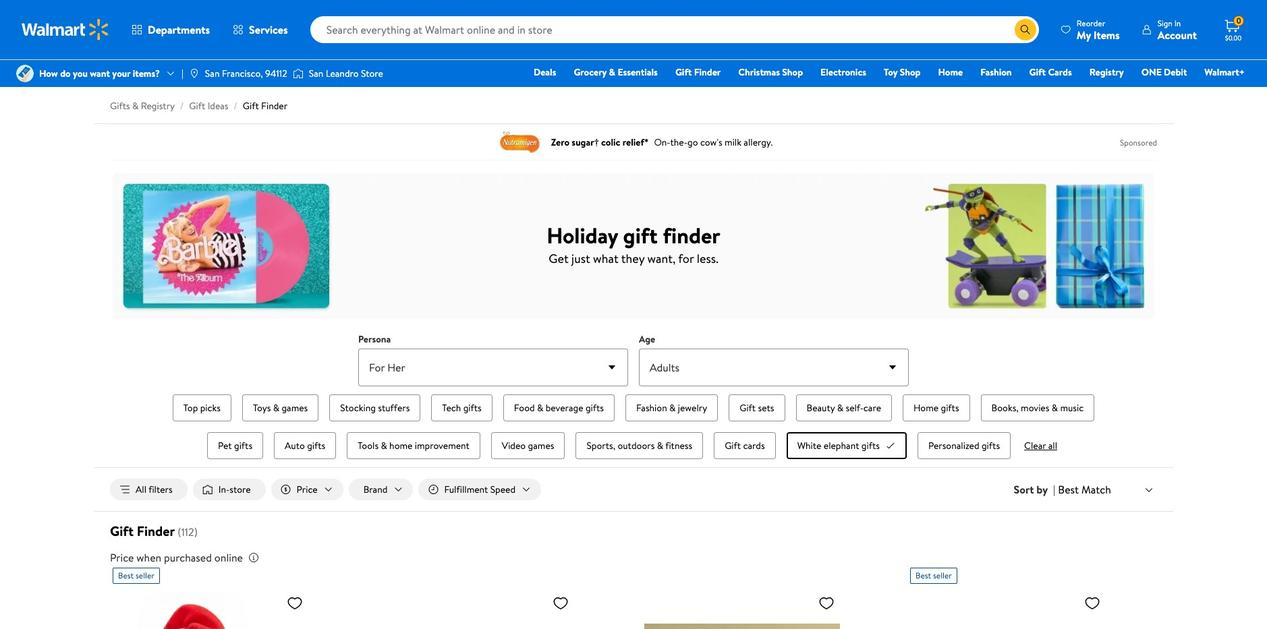 Task type: locate. For each thing, give the bounding box(es) containing it.
toy
[[884, 65, 898, 79]]

home inside button
[[914, 402, 939, 415]]

| inside sort and filter section element
[[1054, 483, 1056, 498]]

sports,
[[587, 440, 616, 453]]

games right the toys
[[282, 402, 308, 415]]

what
[[594, 250, 619, 267]]

& right gifts
[[132, 99, 139, 113]]

2 seller from the left
[[934, 571, 953, 582]]

finder left christmas
[[695, 65, 721, 79]]

video games list item
[[489, 430, 568, 463]]

personalized gifts
[[929, 440, 1001, 453]]

gift left the ideas
[[189, 99, 205, 113]]

gift down search search field
[[676, 65, 692, 79]]

fashion inside 'link'
[[981, 65, 1012, 79]]

beauty & self-care
[[807, 402, 882, 415]]

gifts & registry link
[[110, 99, 175, 113]]

0 horizontal spatial games
[[282, 402, 308, 415]]

1 horizontal spatial  image
[[293, 67, 304, 80]]

1 horizontal spatial san
[[309, 67, 324, 80]]

shop for toy shop
[[900, 65, 921, 79]]

0 horizontal spatial seller
[[136, 571, 155, 582]]

1 vertical spatial |
[[1054, 483, 1056, 498]]

brand button
[[349, 479, 413, 501]]

best inside dropdown button
[[1059, 483, 1080, 498]]

home link
[[933, 65, 970, 80]]

sign
[[1158, 17, 1173, 29]]

home for home gifts
[[914, 402, 939, 415]]

& inside fashion & jewelry button
[[670, 402, 676, 415]]

san left francisco,
[[205, 67, 220, 80]]

finder up when
[[137, 523, 175, 541]]

1 shop from the left
[[783, 65, 804, 79]]

shop
[[783, 65, 804, 79], [900, 65, 921, 79]]

2 shop from the left
[[900, 65, 921, 79]]

seller
[[136, 571, 155, 582], [934, 571, 953, 582]]

1 vertical spatial finder
[[261, 99, 288, 113]]

0 vertical spatial price
[[297, 483, 318, 497]]

finder down 94112
[[261, 99, 288, 113]]

fashion inside button
[[637, 402, 668, 415]]

& left fitness
[[657, 440, 664, 453]]

gift cards list item
[[712, 430, 779, 463]]

in-
[[219, 483, 230, 497]]

0 horizontal spatial best
[[118, 571, 134, 582]]

want
[[90, 67, 110, 80]]

finder for gift finder
[[695, 65, 721, 79]]

0 horizontal spatial |
[[182, 67, 184, 80]]

seller for snoop on the stoop 12 snoop dogg christmas red plush figurine image
[[136, 571, 155, 582]]

top picks button
[[173, 395, 232, 422]]

legal information image
[[248, 553, 259, 564]]

books, movies & music list item
[[979, 392, 1098, 425]]

0 vertical spatial fashion
[[981, 65, 1012, 79]]

gift sets
[[740, 402, 775, 415]]

0 vertical spatial home
[[939, 65, 964, 79]]

price left when
[[110, 551, 134, 566]]

price down auto gifts list item
[[297, 483, 318, 497]]

clear all button
[[1020, 440, 1063, 453]]

1 san from the left
[[205, 67, 220, 80]]

francisco,
[[222, 67, 263, 80]]

0 horizontal spatial registry
[[141, 99, 175, 113]]

0 horizontal spatial shop
[[783, 65, 804, 79]]

tools & home improvement list item
[[345, 430, 483, 463]]

walmart+
[[1205, 65, 1246, 79]]

|
[[182, 67, 184, 80], [1054, 483, 1056, 498]]

1 horizontal spatial best
[[916, 571, 932, 582]]

one debit link
[[1136, 65, 1194, 80]]

1 horizontal spatial best seller
[[916, 571, 953, 582]]

christmas
[[739, 65, 780, 79]]

they
[[622, 250, 645, 267]]

games inside video games button
[[528, 440, 555, 453]]

gifts inside "list item"
[[862, 440, 880, 453]]

0 vertical spatial registry
[[1090, 65, 1125, 79]]

0 horizontal spatial best seller
[[118, 571, 155, 582]]

fulfillment
[[445, 483, 488, 497]]

sign in to add to favorites list, dulcet dessert gift basket -  cookies variety pack of 4 flavors and rugelach- perfect gift baskets for birthday gift, wedding gift & special occasions image
[[819, 596, 835, 613]]

walmart+ link
[[1199, 65, 1252, 80]]

just
[[572, 250, 591, 267]]

gifts right auto
[[307, 440, 326, 453]]

improvement
[[415, 440, 470, 453]]

sign in to add to favorites list, snoop on the stoop 12 snoop dogg christmas red plush figurine image
[[287, 596, 303, 613]]

gift for gift finder (112)
[[110, 523, 134, 541]]

1 vertical spatial registry
[[141, 99, 175, 113]]

shop right christmas
[[783, 65, 804, 79]]

sponsored
[[1121, 137, 1158, 148]]

gifts right 'pet'
[[234, 440, 253, 453]]

 image
[[16, 65, 34, 82], [293, 67, 304, 80]]

0 vertical spatial games
[[282, 402, 308, 415]]

san for san francisco, 94112
[[205, 67, 220, 80]]

& inside 'grocery & essentials' link
[[609, 65, 616, 79]]

gifts right personalized on the bottom of the page
[[982, 440, 1001, 453]]

beverage
[[546, 402, 584, 415]]

1 seller from the left
[[136, 571, 155, 582]]

store
[[230, 483, 251, 497]]

walmart image
[[22, 19, 109, 41]]

0 horizontal spatial price
[[110, 551, 134, 566]]

& inside beauty & self-care button
[[838, 402, 844, 415]]

1 horizontal spatial shop
[[900, 65, 921, 79]]

games right video
[[528, 440, 555, 453]]

2 best seller from the left
[[916, 571, 953, 582]]

pet
[[218, 440, 232, 453]]

gifts for auto gifts
[[307, 440, 326, 453]]

 image for san
[[293, 67, 304, 80]]

& for grocery & essentials
[[609, 65, 616, 79]]

& inside "toys & games" button
[[273, 402, 280, 415]]

top picks list item
[[170, 392, 234, 425]]

1 vertical spatial price
[[110, 551, 134, 566]]

/ right the ideas
[[234, 99, 238, 113]]

fashion for fashion & jewelry
[[637, 402, 668, 415]]

0 vertical spatial gift finder link
[[670, 65, 727, 80]]

1 horizontal spatial games
[[528, 440, 555, 453]]

2 horizontal spatial best
[[1059, 483, 1080, 498]]

tools
[[358, 440, 379, 453]]

& inside sports, outdoors & fitness button
[[657, 440, 664, 453]]

| right items?
[[182, 67, 184, 80]]

music
[[1061, 402, 1085, 415]]

& right the toys
[[273, 402, 280, 415]]

sign in to add to favorites list, onn. reusable 35mm camera with flash image
[[1085, 596, 1101, 613]]

& for tools & home improvement
[[381, 440, 387, 453]]

grocery
[[574, 65, 607, 79]]

best seller for onn. reusable 35mm camera with flash image
[[916, 571, 953, 582]]

2 vertical spatial finder
[[137, 523, 175, 541]]

home left fashion 'link'
[[939, 65, 964, 79]]

 image
[[189, 68, 200, 79]]

all filters button
[[110, 479, 188, 501]]

cards
[[744, 440, 765, 453]]

registry down items?
[[141, 99, 175, 113]]

fashion right home link
[[981, 65, 1012, 79]]

1 vertical spatial fashion
[[637, 402, 668, 415]]

core innovations wireless bluetooth karaoke microphone with built-in speakers + hd recording | black image
[[379, 590, 575, 630]]

sports, outdoors & fitness list item
[[574, 430, 706, 463]]

& for food & beverage gifts
[[537, 402, 544, 415]]

tech
[[442, 402, 461, 415]]

sign in account
[[1158, 17, 1198, 42]]

0 horizontal spatial fashion
[[637, 402, 668, 415]]

1 horizontal spatial seller
[[934, 571, 953, 582]]

gift left cards
[[725, 440, 741, 453]]

& left self-
[[838, 402, 844, 415]]

dulcet dessert gift basket -  cookies variety pack of 4 flavors and rugelach- perfect gift baskets for birthday gift, wedding gift & special occasions image
[[645, 590, 841, 630]]

one
[[1142, 65, 1162, 79]]

in-store
[[219, 483, 251, 497]]

clear
[[1025, 440, 1047, 453]]

when
[[137, 551, 162, 566]]

& right tools at left
[[381, 440, 387, 453]]

gifts right elephant
[[862, 440, 880, 453]]

0 vertical spatial finder
[[695, 65, 721, 79]]

1 vertical spatial gift finder link
[[243, 99, 288, 113]]

gift finder link down 94112
[[243, 99, 288, 113]]

sort and filter section element
[[94, 469, 1174, 512]]

gift
[[624, 220, 658, 250]]

2 horizontal spatial finder
[[695, 65, 721, 79]]

2 san from the left
[[309, 67, 324, 80]]

books, movies & music button
[[981, 395, 1095, 422]]

san francisco, 94112
[[205, 67, 287, 80]]

group
[[142, 392, 1126, 463]]

& right food
[[537, 402, 544, 415]]

white elephant gifts list item
[[784, 430, 910, 463]]

items?
[[133, 67, 160, 80]]

gift left cards at the top of the page
[[1030, 65, 1047, 79]]

& inside tools & home improvement button
[[381, 440, 387, 453]]

all
[[1049, 440, 1058, 453]]

home up personalized on the bottom of the page
[[914, 402, 939, 415]]

home gifts
[[914, 402, 960, 415]]

0 horizontal spatial san
[[205, 67, 220, 80]]

& for toys & games
[[273, 402, 280, 415]]

 image right 94112
[[293, 67, 304, 80]]

best
[[1059, 483, 1080, 498], [118, 571, 134, 582], [916, 571, 932, 582]]

 image left how
[[16, 65, 34, 82]]

1 best seller from the left
[[118, 571, 155, 582]]

toys & games
[[253, 402, 308, 415]]

price for price when purchased online
[[110, 551, 134, 566]]

less.
[[697, 250, 719, 267]]

$0.00
[[1226, 33, 1242, 43]]

1 horizontal spatial fashion
[[981, 65, 1012, 79]]

in
[[1175, 17, 1182, 29]]

1 horizontal spatial /
[[234, 99, 238, 113]]

fashion up sports, outdoors & fitness button
[[637, 402, 668, 415]]

jewelry
[[678, 402, 708, 415]]

pet gifts list item
[[205, 430, 266, 463]]

beauty & self-care list item
[[794, 392, 895, 425]]

& inside books, movies & music button
[[1052, 402, 1059, 415]]

/ left gift ideas link
[[180, 99, 184, 113]]

gift inside list item
[[740, 402, 756, 415]]

food & beverage gifts
[[514, 402, 604, 415]]

& for gifts & registry / gift ideas / gift finder
[[132, 99, 139, 113]]

gifts up personalized on the bottom of the page
[[942, 402, 960, 415]]

search icon image
[[1021, 24, 1032, 35]]

gift finder link down walmart site-wide search box
[[670, 65, 727, 80]]

in-store button
[[193, 479, 266, 501]]

gift for gift cards
[[1030, 65, 1047, 79]]

gift left sets
[[740, 402, 756, 415]]

0 horizontal spatial gift finder link
[[243, 99, 288, 113]]

& right grocery
[[609, 65, 616, 79]]

1 vertical spatial home
[[914, 402, 939, 415]]

1 horizontal spatial price
[[297, 483, 318, 497]]

1 vertical spatial games
[[528, 440, 555, 453]]

persona
[[359, 333, 391, 346]]

gift cards
[[1030, 65, 1073, 79]]

shop right toy
[[900, 65, 921, 79]]

&
[[609, 65, 616, 79], [132, 99, 139, 113], [273, 402, 280, 415], [537, 402, 544, 415], [670, 402, 676, 415], [838, 402, 844, 415], [1052, 402, 1059, 415], [381, 440, 387, 453], [657, 440, 664, 453]]

gift inside 'list item'
[[725, 440, 741, 453]]

gifts inside list item
[[234, 440, 253, 453]]

& left the jewelry
[[670, 402, 676, 415]]

0 horizontal spatial /
[[180, 99, 184, 113]]

1 horizontal spatial |
[[1054, 483, 1056, 498]]

home for home
[[939, 65, 964, 79]]

san left leandro
[[309, 67, 324, 80]]

holiday gift finder get just what they want, for less.
[[547, 220, 721, 267]]

0
[[1237, 15, 1242, 26]]

stocking
[[340, 402, 376, 415]]

0 horizontal spatial  image
[[16, 65, 34, 82]]

gifts right "tech"
[[464, 402, 482, 415]]

2 / from the left
[[234, 99, 238, 113]]

books,
[[992, 402, 1019, 415]]

group containing top picks
[[142, 392, 1126, 463]]

gifts & registry / gift ideas / gift finder
[[110, 99, 288, 113]]

| right by
[[1054, 483, 1056, 498]]

0 horizontal spatial finder
[[137, 523, 175, 541]]

sort by |
[[1015, 483, 1056, 498]]

christmas shop
[[739, 65, 804, 79]]

home
[[939, 65, 964, 79], [914, 402, 939, 415]]

& inside food & beverage gifts button
[[537, 402, 544, 415]]

filters
[[149, 483, 173, 497]]

& left 'music'
[[1052, 402, 1059, 415]]

gift down all filters button
[[110, 523, 134, 541]]

price inside dropdown button
[[297, 483, 318, 497]]

my
[[1077, 27, 1092, 42]]

match
[[1082, 483, 1112, 498]]

onn. reusable 35mm camera with flash image
[[911, 590, 1107, 630]]

reorder my items
[[1077, 17, 1121, 42]]

fashion for fashion
[[981, 65, 1012, 79]]

tech gifts list item
[[429, 392, 495, 425]]

registry down items
[[1090, 65, 1125, 79]]

movies
[[1022, 402, 1050, 415]]



Task type: vqa. For each thing, say whether or not it's contained in the screenshot.
Gift associated with Gift Finder (112)
yes



Task type: describe. For each thing, give the bounding box(es) containing it.
stocking stuffers button
[[330, 395, 421, 422]]

white
[[798, 440, 822, 453]]

tools & home improvement
[[358, 440, 470, 453]]

stuffers
[[378, 402, 410, 415]]

sports, outdoors & fitness button
[[576, 433, 704, 460]]

speed
[[491, 483, 516, 497]]

essentials
[[618, 65, 658, 79]]

video games button
[[491, 433, 565, 460]]

& for fashion & jewelry
[[670, 402, 676, 415]]

how
[[39, 67, 58, 80]]

toys & games list item
[[240, 392, 322, 425]]

gifts for tech gifts
[[464, 402, 482, 415]]

games inside "toys & games" button
[[282, 402, 308, 415]]

auto
[[285, 440, 305, 453]]

gifts for personalized gifts
[[982, 440, 1001, 453]]

gift cards
[[725, 440, 765, 453]]

beauty & self-care button
[[796, 395, 893, 422]]

food & beverage gifts list item
[[501, 392, 618, 425]]

leandro
[[326, 67, 359, 80]]

age
[[639, 333, 656, 346]]

best match button
[[1056, 481, 1158, 499]]

personalized
[[929, 440, 980, 453]]

gifts right beverage
[[586, 402, 604, 415]]

white elephant gifts button
[[787, 433, 907, 460]]

Search search field
[[310, 16, 1040, 43]]

gift sets list item
[[727, 392, 788, 425]]

home gifts button
[[903, 395, 971, 422]]

price for price
[[297, 483, 318, 497]]

personalized gifts button
[[918, 433, 1011, 460]]

finder for gift finder (112)
[[137, 523, 175, 541]]

1 horizontal spatial registry
[[1090, 65, 1125, 79]]

all filters
[[136, 483, 173, 497]]

fashion & jewelry list item
[[623, 392, 721, 425]]

0 vertical spatial |
[[182, 67, 184, 80]]

sets
[[759, 402, 775, 415]]

white elephant gifts
[[798, 440, 880, 453]]

departments
[[148, 22, 210, 37]]

gifts for pet gifts
[[234, 440, 253, 453]]

shop for christmas shop
[[783, 65, 804, 79]]

holiday gift finder image
[[113, 173, 1155, 320]]

want,
[[648, 250, 676, 267]]

toys & games button
[[242, 395, 319, 422]]

beauty
[[807, 402, 835, 415]]

your
[[112, 67, 131, 80]]

fashion & jewelry
[[637, 402, 708, 415]]

departments button
[[120, 14, 222, 46]]

gift finder (112)
[[110, 523, 198, 541]]

seller for onn. reusable 35mm camera with flash image
[[934, 571, 953, 582]]

best for onn. reusable 35mm camera with flash image
[[916, 571, 932, 582]]

get
[[549, 250, 569, 267]]

gift cards button
[[714, 433, 776, 460]]

best for snoop on the stoop 12 snoop dogg christmas red plush figurine image
[[118, 571, 134, 582]]

outdoors
[[618, 440, 655, 453]]

gift ideas link
[[189, 99, 229, 113]]

stocking stuffers
[[340, 402, 410, 415]]

1 horizontal spatial finder
[[261, 99, 288, 113]]

gift for gift finder
[[676, 65, 692, 79]]

gift down san francisco, 94112
[[243, 99, 259, 113]]

1 / from the left
[[180, 99, 184, 113]]

toys
[[253, 402, 271, 415]]

care
[[864, 402, 882, 415]]

price when purchased online
[[110, 551, 243, 566]]

gifts
[[110, 99, 130, 113]]

home gifts list item
[[901, 392, 973, 425]]

how do you want your items?
[[39, 67, 160, 80]]

tech gifts button
[[432, 395, 493, 422]]

gift for gift sets
[[740, 402, 756, 415]]

gift sets button
[[729, 395, 786, 422]]

gifts for home gifts
[[942, 402, 960, 415]]

& for beauty & self-care
[[838, 402, 844, 415]]

1 horizontal spatial gift finder link
[[670, 65, 727, 80]]

 image for how
[[16, 65, 34, 82]]

Walmart Site-Wide search field
[[310, 16, 1040, 43]]

fitness
[[666, 440, 693, 453]]

fashion link
[[975, 65, 1019, 80]]

personalized gifts list item
[[915, 430, 1014, 463]]

clear all
[[1025, 440, 1058, 453]]

reorder
[[1077, 17, 1106, 29]]

san leandro store
[[309, 67, 383, 80]]

electronics link
[[815, 65, 873, 80]]

debit
[[1165, 65, 1188, 79]]

christmas shop link
[[733, 65, 810, 80]]

registry link
[[1084, 65, 1131, 80]]

services button
[[222, 14, 300, 46]]

books, movies & music
[[992, 402, 1085, 415]]

food & beverage gifts button
[[504, 395, 615, 422]]

auto gifts list item
[[271, 430, 339, 463]]

sports, outdoors & fitness
[[587, 440, 693, 453]]

0 $0.00
[[1226, 15, 1242, 43]]

toy shop
[[884, 65, 921, 79]]

food
[[514, 402, 535, 415]]

sign in to add to favorites list, core innovations wireless bluetooth karaoke microphone with built-in speakers + hd recording | black image
[[553, 596, 569, 613]]

clear all list item
[[1020, 430, 1063, 463]]

snoop on the stoop 12 snoop dogg christmas red plush figurine image
[[113, 590, 309, 630]]

price button
[[271, 479, 343, 501]]

self-
[[846, 402, 864, 415]]

gift finder
[[676, 65, 721, 79]]

services
[[249, 22, 288, 37]]

sort
[[1015, 483, 1035, 498]]

grocery & essentials link
[[568, 65, 664, 80]]

san for san leandro store
[[309, 67, 324, 80]]

stocking stuffers list item
[[327, 392, 424, 425]]

tech gifts
[[442, 402, 482, 415]]

one debit
[[1142, 65, 1188, 79]]

top picks
[[183, 402, 221, 415]]

cards
[[1049, 65, 1073, 79]]

do
[[60, 67, 71, 80]]

account
[[1158, 27, 1198, 42]]

online
[[215, 551, 243, 566]]

toy shop link
[[878, 65, 927, 80]]

best seller for snoop on the stoop 12 snoop dogg christmas red plush figurine image
[[118, 571, 155, 582]]

video games
[[502, 440, 555, 453]]

pet gifts
[[218, 440, 253, 453]]

gift for gift cards
[[725, 440, 741, 453]]

best match
[[1059, 483, 1112, 498]]

electronics
[[821, 65, 867, 79]]

all
[[136, 483, 147, 497]]

deals
[[534, 65, 557, 79]]



